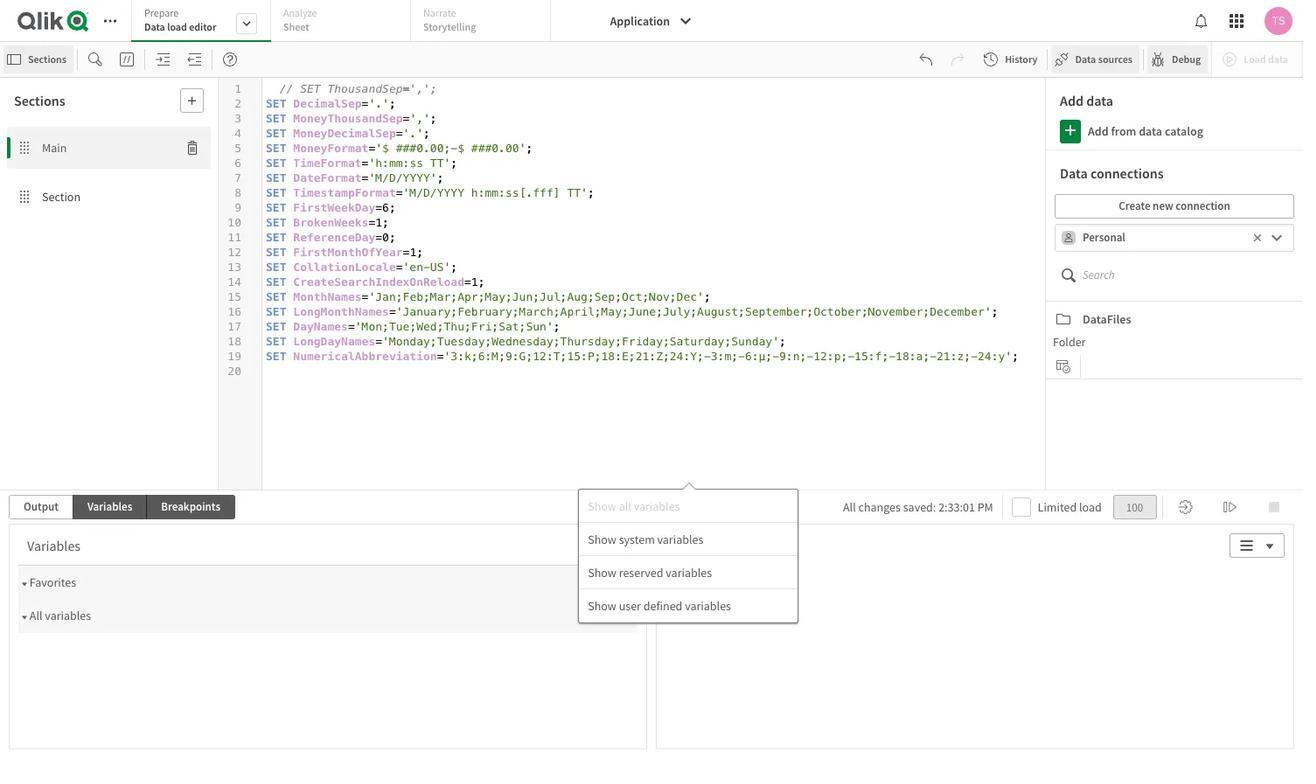 Task type: describe. For each thing, give the bounding box(es) containing it.
data sources button
[[1051, 45, 1140, 73]]

variables for show system variables
[[657, 531, 704, 547]]

variables for show reserved variables
[[666, 565, 712, 580]]

; for firstweekday
[[389, 201, 396, 214]]

comment/uncomment selected text image
[[120, 52, 134, 66]]

19
[[228, 350, 241, 363]]

all for all variables
[[30, 608, 42, 624]]

set for set timeformat = 'h:mm:ss tt' ;
[[266, 157, 286, 170]]

add for add data
[[1060, 92, 1084, 109]]

breakpoints
[[683, 565, 744, 581]]

history button
[[979, 45, 1043, 73]]

menu image
[[1240, 535, 1254, 556]]

prepare data load editor
[[144, 6, 216, 33]]

outdent selected text image
[[187, 52, 201, 66]]

load inside prepare data load editor
[[167, 20, 187, 33]]

variables button
[[73, 495, 147, 520]]

set longmonthnames = 'january;february;march;april;may;june;july;august;september;october;november;december' ;
[[266, 305, 998, 318]]

set decimalsep = '.' ;
[[266, 97, 396, 110]]

folder image
[[1053, 309, 1074, 330]]

limited
[[1038, 499, 1077, 515]]

moneyformat
[[293, 142, 369, 155]]

set for set referenceday = 0 ;
[[266, 231, 286, 244]]

= for firstweekday
[[375, 201, 382, 214]]

= for numericalabbreviation
[[437, 350, 444, 363]]

'h:mm:ss
[[369, 157, 423, 170]]

data for data connections
[[1060, 165, 1088, 182]]

0 horizontal spatial variables
[[27, 537, 81, 555]]

set brokenweeks = 1 ;
[[266, 216, 389, 229]]

set firstweekday = 6 ;
[[266, 201, 396, 214]]

21:z;-
[[937, 350, 978, 363]]

= for timeformat
[[362, 157, 369, 170]]

; for longmonthnames
[[992, 305, 998, 318]]

daynames
[[293, 320, 348, 333]]

; for monthnames
[[704, 290, 711, 304]]

numericalabbreviation
[[293, 350, 437, 363]]

'3:k;6:m;9:g;12:t;15:p;18:e;21:z;24:y;-
[[444, 350, 711, 363]]

createsearchindexonreload
[[293, 276, 464, 289]]

show for show reserved variables
[[588, 565, 617, 580]]

15
[[228, 290, 241, 304]]

'en-
[[403, 261, 430, 274]]

tara s image
[[1265, 7, 1293, 35]]

6:μ;-
[[745, 350, 779, 363]]

= for longdaynames
[[375, 335, 382, 348]]

; for brokenweeks
[[382, 216, 389, 229]]

variables for show all variables
[[634, 498, 680, 514]]

set numericalabbreviation = '3:k;6:m;9:g;12:t;15:p;18:e;21:z;24:y;-3:m;-6:μ;-9:n;-12:p;-15:f;-18:a;-21:z;-24:y' ;
[[266, 350, 1019, 363]]

select data image
[[1056, 356, 1071, 377]]

set for set moneyformat = '$ ###0.00;-$ ###0.00' ;
[[266, 142, 286, 155]]

reserved
[[619, 565, 663, 580]]

1 horizontal spatial load
[[1079, 499, 1102, 515]]

no breakpoints found
[[666, 565, 777, 581]]

set moneythousandsep = ',' ;
[[266, 112, 437, 125]]

= for moneydecimalsep
[[396, 127, 403, 140]]

7
[[235, 171, 241, 185]]

= for firstmonthofyear
[[403, 246, 410, 259]]

24:y'
[[978, 350, 1012, 363]]

prepare
[[144, 6, 179, 19]]

data connections
[[1060, 165, 1164, 182]]

= for dateformat
[[362, 171, 369, 185]]

variables down favorites
[[45, 608, 91, 624]]

3:m;-
[[711, 350, 745, 363]]

all
[[619, 498, 631, 514]]

1 vertical spatial sections
[[14, 92, 65, 109]]

create new connection
[[1119, 199, 1230, 214]]

application containing sections
[[0, 0, 1303, 758]]

0 horizontal spatial data
[[1086, 92, 1113, 109]]

from
[[1111, 123, 1137, 139]]

add for add from data catalog
[[1088, 123, 1109, 139]]

9:n;-
[[779, 350, 814, 363]]

show for show all variables
[[588, 498, 617, 514]]

= for monthnames
[[362, 290, 369, 304]]

firstweekday
[[293, 201, 375, 214]]

section
[[42, 188, 81, 204]]

set daynames = 'mon;tue;wed;thu;fri;sat;sun' ;
[[266, 320, 560, 333]]

set firstmonthofyear = 1 ;
[[266, 246, 423, 259]]

referenceday
[[293, 231, 375, 244]]

; for longdaynames
[[779, 335, 786, 348]]

defined
[[644, 598, 683, 614]]

set referenceday = 0 ;
[[266, 231, 396, 244]]

debug button
[[1148, 45, 1208, 73]]

$
[[458, 142, 464, 155]]

set timestampformat = 'm/d/yyyy h:mm:ss[.fff] tt' ;
[[266, 186, 595, 199]]

no
[[666, 565, 680, 581]]

data for data sources
[[1075, 52, 1096, 66]]

'm/d/yyyy
[[403, 186, 464, 199]]

18
[[228, 335, 241, 348]]

'monday;tuesday;wednesday;thursday;friday;saturday;sunday'
[[382, 335, 779, 348]]

sections inside button
[[28, 52, 66, 66]]

h:mm:ss[.fff]
[[471, 186, 560, 199]]

//
[[280, 82, 293, 95]]

set for set numericalabbreviation = '3:k;6:m;9:g;12:t;15:p;18:e;21:z;24:y;-3:m;-6:μ;-9:n;-12:p;-15:f;-18:a;-21:z;-24:y' ;
[[266, 350, 286, 363]]

set for set moneydecimalsep = '.' ;
[[266, 127, 286, 140]]

= for moneythousandsep
[[403, 112, 410, 125]]

data inside prepare data load editor
[[144, 20, 165, 33]]

; for moneydecimalsep
[[423, 127, 430, 140]]

changes
[[859, 499, 901, 515]]

sections button
[[3, 45, 73, 73]]

1 horizontal spatial breakpoints
[[674, 537, 745, 555]]

output
[[24, 499, 59, 514]]

dateformat
[[293, 171, 362, 185]]

'jan;feb;mar;apr;may;jun;jul;aug;sep;oct;nov;dec'
[[369, 290, 704, 304]]

catalog
[[1165, 123, 1204, 139]]

all for all changes saved: 2:33:01 pm
[[843, 499, 856, 515]]

user
[[619, 598, 641, 614]]

15:f;-
[[855, 350, 896, 363]]

set for set daynames = 'mon;tue;wed;thu;fri;sat;sun' ;
[[266, 320, 286, 333]]

firstmonthofyear
[[293, 246, 403, 259]]

breakpoints inside button
[[161, 499, 220, 514]]

set collationlocale = 'en-us' ;
[[266, 261, 458, 274]]

all variables
[[30, 608, 91, 624]]

show for show system variables
[[588, 531, 617, 547]]

saved:
[[903, 499, 936, 515]]

show all variables
[[588, 498, 680, 514]]

18:a;-
[[896, 350, 937, 363]]

= for createsearchindexonreload
[[464, 276, 471, 289]]

all changes saved: 2:33:01 pm
[[843, 499, 993, 515]]

set monthnames = 'jan;feb;mar;apr;may;jun;jul;aug;sep;oct;nov;dec' ;
[[266, 290, 711, 304]]

12
[[228, 246, 241, 259]]

1 for firstmonthofyear
[[410, 246, 417, 259]]

show system variables
[[588, 531, 704, 547]]



Task type: locate. For each thing, give the bounding box(es) containing it.
1 for brokenweeks
[[375, 216, 382, 229]]

1 up 'en-
[[410, 246, 417, 259]]

1 for createsearchindexonreload
[[471, 276, 478, 289]]

0 horizontal spatial all
[[30, 608, 42, 624]]

thousandsep=',';
[[328, 82, 437, 95]]

1 vertical spatial load
[[1079, 499, 1102, 515]]

; for firstmonthofyear
[[417, 246, 423, 259]]

show reserved variables
[[588, 565, 712, 580]]

set for set dateformat = 'm/d/yyyy' ;
[[266, 171, 286, 185]]

indent selected text image
[[156, 52, 170, 66]]

create new section image
[[187, 90, 197, 111]]

2:33:01
[[939, 499, 975, 515]]

1 horizontal spatial '.'
[[403, 127, 423, 140]]

data right from
[[1139, 123, 1163, 139]]

= for longmonthnames
[[389, 305, 396, 318]]

; for moneythousandsep
[[430, 112, 437, 125]]

pm
[[978, 499, 993, 515]]

moneydecimalsep
[[293, 127, 396, 140]]

=
[[362, 97, 369, 110], [403, 112, 410, 125], [396, 127, 403, 140], [369, 142, 375, 155], [362, 157, 369, 170], [362, 171, 369, 185], [396, 186, 403, 199], [375, 201, 382, 214], [369, 216, 375, 229], [375, 231, 382, 244], [403, 246, 410, 259], [396, 261, 403, 274], [464, 276, 471, 289], [362, 290, 369, 304], [389, 305, 396, 318], [348, 320, 355, 333], [375, 335, 382, 348], [437, 350, 444, 363]]

'm/d/yyyy'
[[369, 171, 437, 185]]

16
[[228, 305, 241, 318]]

set moneydecimalsep = '.' ;
[[266, 127, 430, 140]]

6 up 0
[[382, 201, 389, 214]]

variables
[[634, 498, 680, 514], [657, 531, 704, 547], [666, 565, 712, 580], [685, 598, 731, 614], [45, 608, 91, 624]]

0 vertical spatial '.'
[[369, 97, 389, 110]]

tt' right h:mm:ss[.fff]
[[567, 186, 588, 199]]

data inside "button"
[[1139, 123, 1163, 139]]

0 horizontal spatial tt'
[[430, 157, 451, 170]]

0
[[382, 231, 389, 244]]

1 vertical spatial '.'
[[403, 127, 423, 140]]

= for timestampformat
[[396, 186, 403, 199]]

1 vertical spatial data
[[1139, 123, 1163, 139]]

1 vertical spatial all
[[30, 608, 42, 624]]

favorites
[[30, 575, 76, 590]]

= for daynames
[[348, 320, 355, 333]]

1 vertical spatial variables
[[27, 537, 81, 555]]

show down menu icon
[[588, 565, 617, 580]]

set for set brokenweeks = 1 ;
[[266, 216, 286, 229]]

data down prepare
[[144, 20, 165, 33]]

variables up favorites
[[27, 537, 81, 555]]

all
[[843, 499, 856, 515], [30, 608, 42, 624]]

1 up 0
[[375, 216, 382, 229]]

; for daynames
[[553, 320, 560, 333]]

1 up 2
[[235, 82, 241, 95]]

add inside add from data catalog "button"
[[1088, 123, 1109, 139]]

draggable image
[[17, 137, 31, 159]]

= for collationlocale
[[396, 261, 403, 274]]

variables down breakpoints
[[685, 598, 731, 614]]

load down prepare
[[167, 20, 187, 33]]

1 show from the top
[[588, 498, 617, 514]]

1 horizontal spatial all
[[843, 499, 856, 515]]

folder
[[1053, 334, 1086, 350]]

13
[[228, 261, 241, 274]]

set dateformat = 'm/d/yyyy' ;
[[266, 171, 444, 185]]

add data
[[1060, 92, 1113, 109]]

= for brokenweeks
[[369, 216, 375, 229]]

application
[[610, 13, 670, 29]]

data left connections
[[1060, 165, 1088, 182]]

add left from
[[1088, 123, 1109, 139]]

breakpoints
[[161, 499, 220, 514], [674, 537, 745, 555]]

timestampformat
[[293, 186, 396, 199]]

all left changes
[[843, 499, 856, 515]]

application
[[0, 0, 1303, 758]]

set for set moneythousandsep = ',' ;
[[266, 112, 286, 125]]

show left all
[[588, 498, 617, 514]]

data up from
[[1086, 92, 1113, 109]]

add
[[1060, 92, 1084, 109], [1088, 123, 1109, 139]]

1 vertical spatial breakpoints
[[674, 537, 745, 555]]

data left sources
[[1075, 52, 1096, 66]]

tt'
[[430, 157, 451, 170], [567, 186, 588, 199]]

variables
[[87, 499, 132, 514], [27, 537, 81, 555]]

set
[[300, 82, 321, 95], [266, 97, 286, 110], [266, 112, 286, 125], [266, 127, 286, 140], [266, 142, 286, 155], [266, 157, 286, 170], [266, 171, 286, 185], [266, 186, 286, 199], [266, 201, 286, 214], [266, 216, 286, 229], [266, 231, 286, 244], [266, 246, 286, 259], [266, 261, 286, 274], [266, 276, 286, 289], [266, 290, 286, 304], [266, 305, 286, 318], [266, 320, 286, 333], [266, 335, 286, 348], [266, 350, 286, 363]]

5
[[235, 142, 241, 155]]

tt' down ###0.00;-
[[430, 157, 451, 170]]

sources
[[1098, 52, 1133, 66]]

set for set firstweekday = 6 ;
[[266, 201, 286, 214]]

2 show from the top
[[588, 531, 617, 547]]

None text field
[[42, 137, 185, 159], [1083, 224, 1249, 252], [42, 137, 185, 159], [1083, 224, 1249, 252]]

1 horizontal spatial tt'
[[567, 186, 588, 199]]

data sources
[[1075, 52, 1133, 66]]

found
[[746, 565, 777, 581]]

triangle bottom image
[[21, 581, 24, 589]]

load right limited
[[1079, 499, 1102, 515]]

0 vertical spatial load
[[167, 20, 187, 33]]

3
[[235, 112, 241, 125]]

us'
[[430, 261, 451, 274]]

; for createsearchindexonreload
[[478, 276, 485, 289]]

delete image
[[185, 137, 204, 159]]

set for set decimalsep = '.' ;
[[266, 97, 286, 110]]

0 vertical spatial sections
[[28, 52, 66, 66]]

set for set firstmonthofyear = 1 ;
[[266, 246, 286, 259]]

help mode image
[[223, 52, 237, 66]]

1 horizontal spatial 6
[[382, 201, 389, 214]]

1 vertical spatial data
[[1075, 52, 1096, 66]]

2
[[235, 97, 241, 110]]

; for referenceday
[[389, 231, 396, 244]]

4
[[235, 127, 241, 140]]

longdaynames
[[293, 335, 375, 348]]

system
[[619, 531, 655, 547]]

undo image
[[919, 52, 933, 66]]

6
[[235, 157, 241, 170], [382, 201, 389, 214]]

set for set longdaynames = 'monday;tuesday;wednesday;thursday;friday;saturday;sunday' ;
[[266, 335, 286, 348]]

Search text field
[[1083, 259, 1295, 292]]

add down data sources 'button' at the top of the page
[[1060, 92, 1084, 109]]

1 vertical spatial tt'
[[567, 186, 588, 199]]

decimalsep
[[293, 97, 362, 110]]

sections
[[28, 52, 66, 66], [14, 92, 65, 109]]

output button
[[9, 495, 73, 520]]

0 horizontal spatial add
[[1060, 92, 1084, 109]]

0 vertical spatial data
[[1086, 92, 1113, 109]]

data inside 'button'
[[1075, 52, 1096, 66]]

menu image
[[592, 535, 606, 556]]

set createsearchindexonreload = 1 ;
[[266, 276, 485, 289]]

add from data catalog button
[[1046, 113, 1303, 150]]

'.' for set moneydecimalsep = '.' ;
[[403, 127, 423, 140]]

create
[[1119, 199, 1151, 214]]

'.' for set decimalsep = '.' ;
[[369, 97, 389, 110]]

14
[[228, 276, 241, 289]]

0 horizontal spatial load
[[167, 20, 187, 33]]

4 show from the top
[[588, 598, 617, 614]]

; for dateformat
[[437, 171, 444, 185]]

set longdaynames = 'monday;tuesday;wednesday;thursday;friday;saturday;sunday' ;
[[266, 335, 786, 348]]

triangle bottom image
[[21, 614, 24, 622]]

variables right output
[[87, 499, 132, 514]]

1
[[235, 82, 241, 95], [375, 216, 382, 229], [410, 246, 417, 259], [471, 276, 478, 289]]

###0.00;-
[[396, 142, 458, 155]]

0 vertical spatial tt'
[[430, 157, 451, 170]]

6 up 7
[[235, 157, 241, 170]]

0 horizontal spatial breakpoints
[[161, 499, 220, 514]]

history
[[1005, 52, 1038, 66]]

add from data catalog
[[1088, 123, 1204, 139]]

0 vertical spatial breakpoints
[[161, 499, 220, 514]]

breakpoints right variables button
[[161, 499, 220, 514]]

show left system
[[588, 531, 617, 547]]

set for set timestampformat = 'm/d/yyyy h:mm:ss[.fff] tt' ;
[[266, 186, 286, 199]]

###0.00'
[[471, 142, 526, 155]]

8
[[235, 186, 241, 199]]

set for set createsearchindexonreload = 1 ;
[[266, 276, 286, 289]]

collationlocale
[[293, 261, 396, 274]]

'$
[[375, 142, 389, 155]]

breakpoints button
[[146, 495, 235, 520]]

0 vertical spatial variables
[[87, 499, 132, 514]]

data
[[144, 20, 165, 33], [1075, 52, 1096, 66], [1060, 165, 1088, 182]]

; for decimalsep
[[389, 97, 396, 110]]

0 horizontal spatial 6
[[235, 157, 241, 170]]

0 vertical spatial all
[[843, 499, 856, 515]]

0 vertical spatial data
[[144, 20, 165, 33]]

1 text field
[[1113, 495, 1157, 520]]

1 up set monthnames = 'jan;feb;mar;apr;may;jun;jul;aug;sep;oct;nov;dec' ;
[[471, 276, 478, 289]]

create new connection button
[[1055, 194, 1295, 219]]

'.' down ','
[[403, 127, 423, 140]]

1 horizontal spatial data
[[1139, 123, 1163, 139]]

breakpoints up breakpoints
[[674, 537, 745, 555]]

set for set monthnames = 'jan;feb;mar;apr;may;jun;jul;aug;sep;oct;nov;dec' ;
[[266, 290, 286, 304]]

// set thousandsep=',';
[[280, 82, 437, 95]]

set for set longmonthnames = 'january;february;march;april;may;june;july;august;september;october;november;december' ;
[[266, 305, 286, 318]]

0 vertical spatial add
[[1060, 92, 1084, 109]]

0 horizontal spatial '.'
[[369, 97, 389, 110]]

0 vertical spatial 6
[[235, 157, 241, 170]]

= for decimalsep
[[362, 97, 369, 110]]

variables up no
[[657, 531, 704, 547]]

set moneyformat = '$ ###0.00;-$ ###0.00' ;
[[266, 142, 533, 155]]

12:p;-
[[814, 350, 855, 363]]

set for set collationlocale = 'en-us' ;
[[266, 261, 286, 274]]

show user defined variables
[[588, 598, 731, 614]]

variables up defined
[[666, 565, 712, 580]]

1 horizontal spatial add
[[1088, 123, 1109, 139]]

application button
[[600, 7, 703, 35]]

1 vertical spatial add
[[1088, 123, 1109, 139]]

new
[[1153, 199, 1174, 214]]

moneythousandsep
[[293, 112, 403, 125]]

editor
[[189, 20, 216, 33]]

sections left search and replace icon
[[28, 52, 66, 66]]

11
[[228, 231, 241, 244]]

show for show user defined variables
[[588, 598, 617, 614]]

','
[[410, 112, 430, 125]]

= for referenceday
[[375, 231, 382, 244]]

debug
[[1172, 52, 1201, 66]]

1 horizontal spatial variables
[[87, 499, 132, 514]]

'.' down the thousandsep=',';
[[369, 97, 389, 110]]

step image
[[1223, 497, 1237, 518]]

= for moneyformat
[[369, 142, 375, 155]]

sections down 'sections' button
[[14, 92, 65, 109]]

monthnames
[[293, 290, 362, 304]]

show left user
[[588, 598, 617, 614]]

variables right all
[[634, 498, 680, 514]]

draggable image
[[17, 186, 31, 208]]

search and replace image
[[88, 52, 102, 66]]

connection
[[1176, 199, 1230, 214]]

all right triangle bottom image
[[30, 608, 42, 624]]

1 vertical spatial 6
[[382, 201, 389, 214]]

run image
[[1179, 497, 1193, 518]]

2 vertical spatial data
[[1060, 165, 1088, 182]]

10
[[228, 216, 241, 229]]

variables inside button
[[87, 499, 132, 514]]

3 show from the top
[[588, 565, 617, 580]]



Task type: vqa. For each thing, say whether or not it's contained in the screenshot.
changed
no



